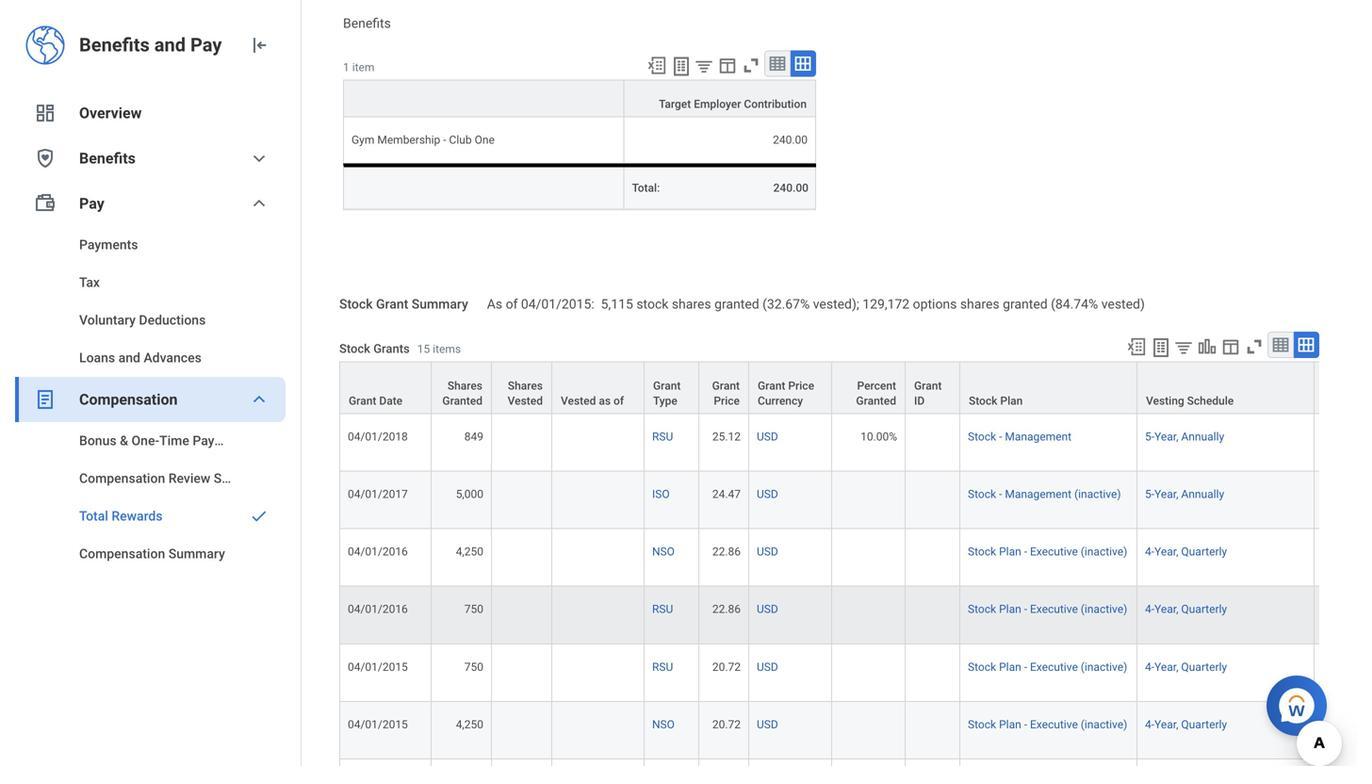 Task type: describe. For each thing, give the bounding box(es) containing it.
stock for usd link related to rsu link for 22.86
[[968, 603, 997, 616]]

target
[[659, 97, 691, 111]]

time
[[159, 433, 189, 449]]

currency
[[758, 394, 804, 408]]

usd for usd link associated with iso link
[[757, 488, 779, 501]]

pay inside "benefits and pay" element
[[190, 34, 222, 56]]

nso link for 22.86
[[653, 542, 675, 559]]

annually for stock - management (inactive)
[[1182, 488, 1225, 501]]

voluntary
[[79, 313, 136, 328]]

compensation button
[[15, 377, 286, 422]]

vested);
[[814, 296, 860, 312]]

usd link for iso link
[[757, 484, 779, 501]]

check image
[[248, 507, 271, 526]]

payments link
[[15, 226, 286, 264]]

task pay image
[[34, 192, 57, 215]]

stock for usd link corresponding to rsu link related to 25.12
[[968, 430, 997, 443]]

statement
[[214, 471, 275, 487]]

grant price currency
[[758, 379, 815, 408]]

compensation review statement link
[[15, 460, 286, 498]]

compensation for compensation review statement
[[79, 471, 165, 487]]

stock plan - executive (inactive) link for usd link related to 20.72 rsu link
[[968, 657, 1128, 674]]

stock - management (inactive) link
[[968, 484, 1122, 501]]

benefits and pay
[[79, 34, 222, 56]]

of inside stock grant summary element
[[506, 296, 518, 312]]

stock - management
[[968, 430, 1072, 443]]

percent granted
[[857, 379, 897, 408]]

grant price currency column header
[[750, 361, 833, 415]]

&
[[120, 433, 128, 449]]

grant price currency button
[[750, 362, 832, 413]]

employer
[[694, 97, 742, 111]]

pay button
[[15, 181, 286, 226]]

one
[[475, 133, 495, 146]]

percent granted button
[[833, 362, 905, 413]]

benefits button
[[15, 136, 286, 181]]

date
[[379, 394, 403, 408]]

1 granted from the left
[[715, 296, 760, 312]]

executive for 3rd usd link from the top
[[1031, 546, 1079, 559]]

grant type column header
[[645, 361, 700, 415]]

iso link
[[653, 484, 670, 501]]

pay element
[[15, 226, 286, 377]]

chevron down small image for benefits
[[248, 147, 271, 170]]

iso
[[653, 488, 670, 501]]

bonus & one-time payments
[[79, 433, 252, 449]]

usd link for 20.72 rsu link
[[757, 657, 779, 674]]

transformation import image
[[248, 34, 271, 57]]

grant type button
[[645, 362, 699, 413]]

compensation for compensation summary
[[79, 546, 165, 562]]

usd for usd link related to rsu link for 22.86
[[757, 603, 779, 616]]

4-year, quarterly for stock plan - executive (inactive) link associated with usd link related to rsu link for 22.86
[[1146, 603, 1228, 616]]

type
[[654, 394, 678, 408]]

year, for usd link related to 20.72 rsu link stock plan - executive (inactive) link
[[1155, 661, 1179, 674]]

stock plan button
[[961, 362, 1137, 413]]

240.00 for gym membership - club one
[[773, 133, 808, 146]]

bonus & one-time payments link
[[15, 422, 286, 460]]

0 vertical spatial summary
[[412, 296, 468, 312]]

4-year, quarterly link for stock plan - executive (inactive) link corresponding to 3rd usd link from the top
[[1146, 542, 1228, 559]]

4- for the 4-year, quarterly link associated with stock plan - executive (inactive) link corresponding to 3rd usd link from the top
[[1146, 546, 1155, 559]]

20.72 for rsu
[[713, 661, 741, 674]]

voluntary deductions
[[79, 313, 206, 328]]

loans and advances link
[[15, 339, 286, 377]]

executive for usd link related to 20.72 rsu link
[[1031, 661, 1079, 674]]

export to worksheets image
[[1150, 337, 1173, 359]]

1 horizontal spatial click to view/edit grid preferences image
[[1221, 337, 1242, 358]]

rsu for 22.86
[[653, 603, 674, 616]]

2 quarterly from the top
[[1182, 603, 1228, 616]]

usd for usd link corresponding to rsu link related to 25.12
[[757, 430, 779, 443]]

(inactive) for 1st usd link from the bottom of the page
[[1081, 719, 1128, 732]]

5-year, annually link for stock - management
[[1146, 426, 1225, 443]]

select to filter grid data image
[[1174, 338, 1195, 358]]

1 item
[[343, 61, 375, 74]]

row containing total:
[[343, 163, 817, 210]]

grant date
[[349, 394, 403, 408]]

grant price
[[713, 379, 740, 408]]

stock plan - executive (inactive) link for 3rd usd link from the top
[[968, 542, 1128, 559]]

5- for stock - management
[[1146, 430, 1155, 443]]

voluntary deductions link
[[15, 302, 286, 339]]

1 vertical spatial benefits
[[79, 34, 150, 56]]

vesting schedule
[[1147, 394, 1235, 408]]

item
[[352, 61, 375, 74]]

stock grants 15 items
[[339, 342, 461, 356]]

shares vested button
[[492, 362, 552, 413]]

granted for percent
[[857, 394, 897, 408]]

0 horizontal spatial table image
[[769, 54, 787, 73]]

year, for stock plan - executive (inactive) link corresponding to 3rd usd link from the top
[[1155, 546, 1179, 559]]

items
[[433, 343, 461, 356]]

overview
[[79, 104, 142, 122]]

04/01/2015 for 750
[[348, 661, 408, 674]]

vested as of
[[561, 394, 624, 408]]

toolbar for 240.00
[[638, 50, 817, 80]]

22.86 for nso
[[713, 546, 741, 559]]

row containing shares granted
[[339, 361, 1358, 415]]

2 granted from the left
[[1003, 296, 1048, 312]]

stock plan - executive (inactive) for usd link related to rsu link for 22.86
[[968, 603, 1128, 616]]

membership
[[378, 133, 441, 146]]

2 shares from the left
[[961, 296, 1000, 312]]

benefits and pay element
[[79, 32, 233, 58]]

grant id button
[[906, 362, 960, 413]]

vesting schedule button
[[1138, 362, 1315, 413]]

management for stock - management
[[1006, 430, 1072, 443]]

stock plan column header
[[961, 361, 1138, 415]]

3 quarterly from the top
[[1182, 661, 1228, 674]]

grant type
[[654, 379, 681, 408]]

row containing gym membership - club one
[[343, 117, 817, 163]]

shares vested
[[508, 379, 543, 408]]

4- for the 4-year, quarterly link related to stock plan - executive (inactive) link related to 1st usd link from the bottom of the page
[[1146, 719, 1155, 732]]

(inactive) for usd link related to 20.72 rsu link
[[1081, 661, 1128, 674]]

target employer contribution row
[[343, 80, 817, 117]]

annually for stock - management
[[1182, 430, 1225, 443]]

3 usd link from the top
[[757, 542, 779, 559]]

stock plan - executive (inactive) for 1st usd link from the bottom of the page
[[968, 719, 1128, 732]]

04/01/2016 for 750
[[348, 603, 408, 616]]

vested)
[[1102, 296, 1146, 312]]

shares for shares vested
[[508, 379, 543, 393]]

10.00%
[[861, 430, 898, 443]]

rsu link for 25.12
[[653, 426, 674, 443]]

24.47
[[713, 488, 741, 501]]

usd for 3rd usd link from the top
[[757, 546, 779, 559]]

as
[[487, 296, 503, 312]]

usd for usd link related to 20.72 rsu link
[[757, 661, 779, 674]]

vested as of button
[[553, 362, 644, 413]]

stock plan - executive (inactive) for 3rd usd link from the top
[[968, 546, 1128, 559]]

stock grant summary
[[339, 296, 468, 312]]

export to excel image for 849
[[1127, 337, 1148, 358]]

as of 04/01/2015:  5,115 stock shares granted (32.67% vested); 129,172 options shares granted (84.74% vested)
[[487, 296, 1146, 312]]

document alt image
[[34, 389, 57, 411]]

750 for 04/01/2016
[[465, 603, 484, 616]]

executive for 1st usd link from the bottom of the page
[[1031, 719, 1079, 732]]

compensation summary
[[79, 546, 225, 562]]

4-year, quarterly link for stock plan - executive (inactive) link related to 1st usd link from the bottom of the page
[[1146, 715, 1228, 732]]

rsu for 20.72
[[653, 661, 674, 674]]

vesting
[[1147, 394, 1185, 408]]

grant for grant date
[[349, 394, 377, 408]]

1
[[343, 61, 350, 74]]

1 vested from the left
[[508, 394, 543, 408]]

4 quarterly from the top
[[1182, 719, 1228, 732]]

shares granted
[[443, 379, 483, 408]]

schedule
[[1188, 394, 1235, 408]]

240.00 for total:
[[774, 181, 809, 195]]

stock - management (inactive)
[[968, 488, 1122, 501]]

5-year, annually for stock - management
[[1146, 430, 1225, 443]]

and for pay
[[154, 34, 186, 56]]

25.12
[[713, 430, 741, 443]]

5,115
[[601, 296, 634, 312]]

22.86 for rsu
[[713, 603, 741, 616]]

plan for 1st usd link from the bottom of the page
[[1000, 719, 1022, 732]]

stock - management link
[[968, 426, 1072, 443]]

percent
[[858, 379, 897, 393]]

chevron down small image
[[248, 192, 271, 215]]

4-year, quarterly for usd link related to 20.72 rsu link stock plan - executive (inactive) link
[[1146, 661, 1228, 674]]

year, for stock plan - executive (inactive) link associated with usd link related to rsu link for 22.86
[[1155, 603, 1179, 616]]

stock plan - executive (inactive) link for 1st usd link from the bottom of the page
[[968, 715, 1128, 732]]

6 usd link from the top
[[757, 715, 779, 732]]

year, for stock plan - executive (inactive) link related to 1st usd link from the bottom of the page
[[1155, 719, 1179, 732]]

nso link for 20.72
[[653, 715, 675, 732]]

stock plan - executive (inactive) link for usd link related to rsu link for 22.86
[[968, 599, 1128, 616]]



Task type: locate. For each thing, give the bounding box(es) containing it.
loans and advances
[[79, 350, 202, 366]]

benefits inside dropdown button
[[79, 149, 136, 167]]

1 vertical spatial 04/01/2015
[[348, 719, 408, 732]]

(inactive) inside row
[[1075, 488, 1122, 501]]

usd for 1st usd link from the bottom of the page
[[757, 719, 779, 732]]

4 4-year, quarterly from the top
[[1146, 719, 1228, 732]]

04/01/2016 for 4,250
[[348, 546, 408, 559]]

1 vertical spatial export to excel image
[[1127, 337, 1148, 358]]

2 year, from the top
[[1155, 488, 1179, 501]]

summary down total rewards "link"
[[169, 546, 225, 562]]

expand table image for the left table image
[[794, 54, 813, 73]]

grant up 25.12
[[713, 379, 740, 393]]

0 horizontal spatial and
[[118, 350, 140, 366]]

toolbar up the vesting schedule popup button
[[1118, 332, 1320, 361]]

1 vertical spatial 20.72
[[713, 719, 741, 732]]

1 vertical spatial nso
[[653, 719, 675, 732]]

compensation inside dropdown button
[[79, 391, 178, 409]]

tax link
[[15, 264, 286, 302]]

benefits up item
[[343, 16, 391, 31]]

total:
[[632, 181, 660, 195]]

849
[[465, 430, 484, 443]]

3 compensation from the top
[[79, 546, 165, 562]]

5 usd from the top
[[757, 661, 779, 674]]

3 4- from the top
[[1146, 661, 1155, 674]]

4 stock plan - executive (inactive) from the top
[[968, 719, 1128, 732]]

0 horizontal spatial click to view/edit grid preferences image
[[718, 55, 738, 76]]

1 4- from the top
[[1146, 546, 1155, 559]]

4-year, quarterly link for stock plan - executive (inactive) link associated with usd link related to rsu link for 22.86
[[1146, 599, 1228, 616]]

1 vertical spatial click to view/edit grid preferences image
[[1221, 337, 1242, 358]]

04/01/2015 for 4,250
[[348, 719, 408, 732]]

2 chevron down small image from the top
[[248, 389, 271, 411]]

1 stock plan - executive (inactive) from the top
[[968, 546, 1128, 559]]

1 240.00 from the top
[[773, 133, 808, 146]]

navigation pane region
[[0, 0, 302, 767]]

240.00
[[773, 133, 808, 146], [774, 181, 809, 195]]

1 vertical spatial 5-year, annually link
[[1146, 484, 1225, 501]]

1 5-year, annually link from the top
[[1146, 426, 1225, 443]]

options
[[913, 296, 958, 312]]

1 vertical spatial 240.00
[[774, 181, 809, 195]]

grants
[[374, 342, 410, 356]]

4 stock plan - executive (inactive) link from the top
[[968, 715, 1128, 732]]

total rewards link
[[15, 498, 286, 536]]

compensation down "total rewards"
[[79, 546, 165, 562]]

1 horizontal spatial export to excel image
[[1127, 337, 1148, 358]]

5 year, from the top
[[1155, 661, 1179, 674]]

1 vertical spatial nso link
[[653, 715, 675, 732]]

1 rsu from the top
[[653, 430, 674, 443]]

table image
[[769, 54, 787, 73], [1272, 336, 1291, 355]]

2 stock plan - executive (inactive) link from the top
[[968, 599, 1128, 616]]

of inside vested as of popup button
[[614, 394, 624, 408]]

plan for usd link related to rsu link for 22.86
[[1000, 603, 1022, 616]]

price for grant price currency
[[789, 379, 815, 393]]

1 vertical spatial chevron down small image
[[248, 389, 271, 411]]

stock for usd link related to 20.72 rsu link
[[968, 661, 997, 674]]

benefits
[[343, 16, 391, 31], [79, 34, 150, 56], [79, 149, 136, 167]]

0 vertical spatial chevron down small image
[[248, 147, 271, 170]]

of right "as"
[[614, 394, 624, 408]]

shares granted button
[[432, 362, 491, 413]]

1 vertical spatial rsu
[[653, 603, 674, 616]]

percent granted column header
[[833, 361, 906, 415]]

grant up type
[[654, 379, 681, 393]]

stock plan - executive (inactive) link
[[968, 542, 1128, 559], [968, 599, 1128, 616], [968, 657, 1128, 674], [968, 715, 1128, 732]]

0 vertical spatial 04/01/2016
[[348, 546, 408, 559]]

0 horizontal spatial granted
[[715, 296, 760, 312]]

one-
[[132, 433, 159, 449]]

rsu for 25.12
[[653, 430, 674, 443]]

1 vertical spatial annually
[[1182, 488, 1225, 501]]

usd link for rsu link for 22.86
[[757, 599, 779, 616]]

4-year, quarterly
[[1146, 546, 1228, 559], [1146, 603, 1228, 616], [1146, 661, 1228, 674], [1146, 719, 1228, 732]]

0 horizontal spatial price
[[714, 394, 740, 408]]

4-
[[1146, 546, 1155, 559], [1146, 603, 1155, 616], [1146, 661, 1155, 674], [1146, 719, 1155, 732]]

4 4-year, quarterly link from the top
[[1146, 715, 1228, 732]]

1 nso link from the top
[[653, 542, 675, 559]]

compensation for compensation
[[79, 391, 178, 409]]

2 vested from the left
[[561, 394, 596, 408]]

1 vertical spatial expand table image
[[1298, 336, 1316, 355]]

3 executive from the top
[[1031, 661, 1079, 674]]

2 rsu link from the top
[[653, 599, 674, 616]]

3 4-year, quarterly from the top
[[1146, 661, 1228, 674]]

0 vertical spatial 240.00
[[773, 133, 808, 146]]

2 4,250 from the top
[[456, 719, 484, 732]]

stock plan
[[969, 394, 1023, 408]]

overview link
[[15, 91, 286, 136]]

2 20.72 from the top
[[713, 719, 741, 732]]

1 shares from the left
[[672, 296, 712, 312]]

2 5-year, annually link from the top
[[1146, 484, 1225, 501]]

3 stock plan - executive (inactive) from the top
[[968, 661, 1128, 674]]

id
[[915, 394, 925, 408]]

price up 25.12
[[714, 394, 740, 408]]

grant up grants
[[376, 296, 409, 312]]

1 4-year, quarterly link from the top
[[1146, 542, 1228, 559]]

1 horizontal spatial pay
[[190, 34, 222, 56]]

2 4-year, quarterly from the top
[[1146, 603, 1228, 616]]

2 compensation from the top
[[79, 471, 165, 487]]

row
[[343, 117, 817, 163], [343, 163, 817, 210], [339, 361, 1358, 415], [339, 414, 1358, 472], [339, 472, 1358, 530], [339, 530, 1358, 587], [339, 587, 1358, 645], [339, 645, 1358, 703], [339, 703, 1358, 760], [339, 760, 1358, 767]]

grant left date
[[349, 394, 377, 408]]

benefits up overview
[[79, 34, 150, 56]]

(inactive) for usd link related to rsu link for 22.86
[[1081, 603, 1128, 616]]

0 vertical spatial rsu
[[653, 430, 674, 443]]

0 vertical spatial 04/01/2015
[[348, 661, 408, 674]]

of right as
[[506, 296, 518, 312]]

granted inside "percent granted" popup button
[[857, 394, 897, 408]]

0 vertical spatial 5-
[[1146, 430, 1155, 443]]

toolbar up target employer contribution popup button
[[638, 50, 817, 80]]

4,250 for 04/01/2015
[[456, 719, 484, 732]]

2 22.86 from the top
[[713, 603, 741, 616]]

grant date column header
[[339, 361, 432, 415]]

vested right shares granted
[[508, 394, 543, 408]]

1 vertical spatial 5-
[[1146, 488, 1155, 501]]

summary up items
[[412, 296, 468, 312]]

vesting schedule column header
[[1138, 361, 1316, 415]]

1 horizontal spatial toolbar
[[1118, 332, 1320, 361]]

1 rsu link from the top
[[653, 426, 674, 443]]

5 usd link from the top
[[757, 657, 779, 674]]

price up currency on the right
[[789, 379, 815, 393]]

1 horizontal spatial shares
[[961, 296, 1000, 312]]

expand table image right fullscreen image
[[1298, 336, 1316, 355]]

1 4,250 from the top
[[456, 546, 484, 559]]

loans
[[79, 350, 115, 366]]

year, for stock - management (inactive) link
[[1155, 488, 1179, 501]]

as
[[599, 394, 611, 408]]

2 04/01/2015 from the top
[[348, 719, 408, 732]]

table image right fullscreen icon
[[769, 54, 787, 73]]

1 year, from the top
[[1155, 430, 1179, 443]]

row containing 04/01/2017
[[339, 472, 1358, 530]]

grant for grant type
[[654, 379, 681, 393]]

1 vertical spatial price
[[714, 394, 740, 408]]

grant up currency on the right
[[758, 379, 786, 393]]

4 year, from the top
[[1155, 603, 1179, 616]]

executive for usd link related to rsu link for 22.86
[[1031, 603, 1079, 616]]

1 04/01/2016 from the top
[[348, 546, 408, 559]]

1 horizontal spatial shares
[[508, 379, 543, 393]]

2 vertical spatial benefits
[[79, 149, 136, 167]]

usd link
[[757, 426, 779, 443], [757, 484, 779, 501], [757, 542, 779, 559], [757, 599, 779, 616], [757, 657, 779, 674], [757, 715, 779, 732]]

granted for shares
[[443, 394, 483, 408]]

shares down items
[[448, 379, 483, 393]]

vested left "as"
[[561, 394, 596, 408]]

0 vertical spatial price
[[789, 379, 815, 393]]

export to excel image for 240.00
[[647, 55, 668, 76]]

(inactive) for 3rd usd link from the top
[[1081, 546, 1128, 559]]

deductions
[[139, 313, 206, 328]]

summary inside compensation summary link
[[169, 546, 225, 562]]

1 5- from the top
[[1146, 430, 1155, 443]]

2 rsu from the top
[[653, 603, 674, 616]]

1 vertical spatial table image
[[1272, 336, 1291, 355]]

2 nso link from the top
[[653, 715, 675, 732]]

select to filter grid data image
[[694, 56, 715, 76]]

1 vertical spatial 22.86
[[713, 603, 741, 616]]

1 vertical spatial 4,250
[[456, 719, 484, 732]]

pay inside dropdown button
[[79, 195, 104, 213]]

price inside the grant price currency
[[789, 379, 815, 393]]

1 vertical spatial 04/01/2016
[[348, 603, 408, 616]]

price inside grant price
[[714, 394, 740, 408]]

export to worksheets image
[[670, 55, 693, 78]]

and right the loans
[[118, 350, 140, 366]]

3 year, from the top
[[1155, 546, 1179, 559]]

granted down percent
[[857, 394, 897, 408]]

granted up 849
[[443, 394, 483, 408]]

shares
[[672, 296, 712, 312], [961, 296, 1000, 312]]

1 annually from the top
[[1182, 430, 1225, 443]]

0 vertical spatial toolbar
[[638, 50, 817, 80]]

usd link for rsu link related to 25.12
[[757, 426, 779, 443]]

6 year, from the top
[[1155, 719, 1179, 732]]

grant price column header
[[700, 361, 750, 415]]

0 horizontal spatial shares
[[672, 296, 712, 312]]

1 usd link from the top
[[757, 426, 779, 443]]

1 vertical spatial compensation
[[79, 471, 165, 487]]

benefits down overview
[[79, 149, 136, 167]]

0 horizontal spatial payments
[[79, 237, 138, 253]]

year, for stock - management link
[[1155, 430, 1179, 443]]

stock for 3rd usd link from the top
[[968, 546, 997, 559]]

2 annually from the top
[[1182, 488, 1225, 501]]

grant price button
[[700, 362, 749, 413]]

stock
[[637, 296, 669, 312]]

shares right stock
[[672, 296, 712, 312]]

04/01/2018
[[348, 430, 408, 443]]

grant up the id at bottom right
[[915, 379, 942, 393]]

grant inside popup button
[[654, 379, 681, 393]]

5-
[[1146, 430, 1155, 443], [1146, 488, 1155, 501]]

2 750 from the top
[[465, 661, 484, 674]]

annually
[[1182, 430, 1225, 443], [1182, 488, 1225, 501]]

6 usd from the top
[[757, 719, 779, 732]]

granted left (84.74%
[[1003, 296, 1048, 312]]

management down stock - management
[[1006, 488, 1072, 501]]

compensation element
[[15, 422, 286, 573]]

2 executive from the top
[[1031, 603, 1079, 616]]

payments inside pay element
[[79, 237, 138, 253]]

shares for shares granted
[[448, 379, 483, 393]]

4-year, quarterly for stock plan - executive (inactive) link corresponding to 3rd usd link from the top
[[1146, 546, 1228, 559]]

(84.74%
[[1052, 296, 1099, 312]]

export to excel image left export to worksheets image
[[1127, 337, 1148, 358]]

chevron down small image
[[248, 147, 271, 170], [248, 389, 271, 411]]

0 vertical spatial 5-year, annually
[[1146, 430, 1225, 443]]

chevron down small image inside compensation dropdown button
[[248, 389, 271, 411]]

payments up statement
[[193, 433, 252, 449]]

0 horizontal spatial vested
[[508, 394, 543, 408]]

executive
[[1031, 546, 1079, 559], [1031, 603, 1079, 616], [1031, 661, 1079, 674], [1031, 719, 1079, 732]]

grant for grant id
[[915, 379, 942, 393]]

0 vertical spatial 750
[[465, 603, 484, 616]]

target employer contribution
[[659, 97, 807, 111]]

(32.67%
[[763, 296, 810, 312]]

stock for 1st usd link from the bottom of the page
[[968, 719, 997, 732]]

2 5-year, annually from the top
[[1146, 488, 1225, 501]]

1 stock plan - executive (inactive) link from the top
[[968, 542, 1128, 559]]

row containing 04/01/2018
[[339, 414, 1358, 472]]

dashboard image
[[34, 102, 57, 124]]

1 horizontal spatial of
[[614, 394, 624, 408]]

shares right the options
[[961, 296, 1000, 312]]

2 vertical spatial rsu link
[[653, 657, 674, 674]]

management for stock - management (inactive)
[[1006, 488, 1072, 501]]

vested
[[508, 394, 543, 408], [561, 394, 596, 408]]

contribution
[[744, 97, 807, 111]]

expand table image
[[794, 54, 813, 73], [1298, 336, 1316, 355]]

cell
[[343, 163, 625, 210], [492, 414, 553, 472], [553, 414, 645, 472], [906, 414, 961, 472], [1316, 414, 1358, 472], [492, 472, 553, 530], [553, 472, 645, 530], [833, 472, 906, 530], [906, 472, 961, 530], [1316, 472, 1358, 530], [492, 530, 553, 587], [553, 530, 645, 587], [833, 530, 906, 587], [906, 530, 961, 587], [1316, 530, 1358, 587], [492, 587, 553, 645], [553, 587, 645, 645], [833, 587, 906, 645], [906, 587, 961, 645], [1316, 587, 1358, 645], [492, 645, 553, 703], [553, 645, 645, 703], [833, 645, 906, 703], [906, 645, 961, 703], [1316, 645, 1358, 703], [492, 703, 553, 760], [553, 703, 645, 760], [833, 703, 906, 760], [906, 703, 961, 760], [1316, 703, 1358, 760], [339, 760, 432, 767], [432, 760, 492, 767], [492, 760, 553, 767], [553, 760, 645, 767], [645, 760, 700, 767], [700, 760, 750, 767], [750, 760, 833, 767], [833, 760, 906, 767], [906, 760, 961, 767], [961, 760, 1138, 767], [1138, 760, 1316, 767], [1316, 760, 1358, 767]]

2 granted from the left
[[857, 394, 897, 408]]

2 vertical spatial rsu
[[653, 661, 674, 674]]

toolbar for 849
[[1118, 332, 1320, 361]]

nso
[[653, 546, 675, 559], [653, 719, 675, 732]]

management inside stock - management (inactive) link
[[1006, 488, 1072, 501]]

1 quarterly from the top
[[1182, 546, 1228, 559]]

target employer contribution button
[[625, 80, 816, 116]]

0 vertical spatial rsu link
[[653, 426, 674, 443]]

(inactive)
[[1075, 488, 1122, 501], [1081, 546, 1128, 559], [1081, 603, 1128, 616], [1081, 661, 1128, 674], [1081, 719, 1128, 732]]

shares granted column header
[[432, 361, 492, 415]]

pay right task pay icon
[[79, 195, 104, 213]]

compensation up &
[[79, 391, 178, 409]]

15
[[418, 343, 430, 356]]

5- for stock - management (inactive)
[[1146, 488, 1155, 501]]

stock inside popup button
[[969, 394, 998, 408]]

1 usd from the top
[[757, 430, 779, 443]]

payments
[[79, 237, 138, 253], [193, 433, 252, 449]]

1 horizontal spatial summary
[[412, 296, 468, 312]]

5-year, annually for stock - management (inactive)
[[1146, 488, 1225, 501]]

0 horizontal spatial shares
[[448, 379, 483, 393]]

shares inside 'shares vested'
[[508, 379, 543, 393]]

1 management from the top
[[1006, 430, 1072, 443]]

4 executive from the top
[[1031, 719, 1079, 732]]

click to view/edit grid preferences image left fullscreen image
[[1221, 337, 1242, 358]]

rsu
[[653, 430, 674, 443], [653, 603, 674, 616], [653, 661, 674, 674]]

granted
[[715, 296, 760, 312], [1003, 296, 1048, 312]]

1 vertical spatial payments
[[193, 433, 252, 449]]

grant for grant price currency
[[758, 379, 786, 393]]

and for advances
[[118, 350, 140, 366]]

5-year, annually link for stock - management (inactive)
[[1146, 484, 1225, 501]]

click to view/edit grid preferences image left fullscreen icon
[[718, 55, 738, 76]]

nso for 22.86
[[653, 546, 675, 559]]

1 vertical spatial toolbar
[[1118, 332, 1320, 361]]

and up overview link
[[154, 34, 186, 56]]

1 vertical spatial management
[[1006, 488, 1072, 501]]

grant
[[376, 296, 409, 312], [654, 379, 681, 393], [713, 379, 740, 393], [758, 379, 786, 393], [915, 379, 942, 393], [349, 394, 377, 408]]

750
[[465, 603, 484, 616], [465, 661, 484, 674]]

0 vertical spatial export to excel image
[[647, 55, 668, 76]]

chevron down small image up chevron down small icon
[[248, 147, 271, 170]]

rsu link for 20.72
[[653, 657, 674, 674]]

compensation summary link
[[15, 536, 286, 573]]

tax
[[79, 275, 100, 290]]

stock plan - executive (inactive)
[[968, 546, 1128, 559], [968, 603, 1128, 616], [968, 661, 1128, 674], [968, 719, 1128, 732]]

expand table image up contribution
[[794, 54, 813, 73]]

4 4- from the top
[[1146, 719, 1155, 732]]

granted
[[443, 394, 483, 408], [857, 394, 897, 408]]

bonus
[[79, 433, 117, 449]]

0 vertical spatial management
[[1006, 430, 1072, 443]]

management inside stock - management link
[[1006, 430, 1072, 443]]

129,172
[[863, 296, 910, 312]]

750 for 04/01/2015
[[465, 661, 484, 674]]

compensation review statement
[[79, 471, 275, 487]]

1 5-year, annually from the top
[[1146, 430, 1225, 443]]

0 vertical spatial 5-year, annually link
[[1146, 426, 1225, 443]]

0 vertical spatial click to view/edit grid preferences image
[[718, 55, 738, 76]]

benefits image
[[34, 147, 57, 170]]

0 horizontal spatial export to excel image
[[647, 55, 668, 76]]

shares
[[448, 379, 483, 393], [508, 379, 543, 393]]

total
[[79, 509, 108, 524]]

1 compensation from the top
[[79, 391, 178, 409]]

2 shares from the left
[[508, 379, 543, 393]]

toolbar
[[638, 50, 817, 80], [1118, 332, 1320, 361]]

plan inside popup button
[[1001, 394, 1023, 408]]

expand table image for bottommost table image
[[1298, 336, 1316, 355]]

0 vertical spatial nso link
[[653, 542, 675, 559]]

grant inside 'column header'
[[349, 394, 377, 408]]

1 vertical spatial summary
[[169, 546, 225, 562]]

1 horizontal spatial vested
[[561, 394, 596, 408]]

20.72 for nso
[[713, 719, 741, 732]]

04/01/2017
[[348, 488, 408, 501]]

1 04/01/2015 from the top
[[348, 661, 408, 674]]

1 22.86 from the top
[[713, 546, 741, 559]]

gym membership - club one
[[352, 133, 495, 146]]

2 management from the top
[[1006, 488, 1072, 501]]

2 usd from the top
[[757, 488, 779, 501]]

1 vertical spatial of
[[614, 394, 624, 408]]

year,
[[1155, 430, 1179, 443], [1155, 488, 1179, 501], [1155, 546, 1179, 559], [1155, 603, 1179, 616], [1155, 661, 1179, 674], [1155, 719, 1179, 732]]

0 vertical spatial of
[[506, 296, 518, 312]]

chevron down small image for compensation
[[248, 389, 271, 411]]

1 horizontal spatial granted
[[1003, 296, 1048, 312]]

3 stock plan - executive (inactive) link from the top
[[968, 657, 1128, 674]]

chevron down small image up statement
[[248, 389, 271, 411]]

nso for 20.72
[[653, 719, 675, 732]]

0 vertical spatial table image
[[769, 54, 787, 73]]

shares vested column header
[[492, 361, 553, 415]]

4- for stock plan - executive (inactive) link associated with usd link related to rsu link for 22.86 the 4-year, quarterly link
[[1146, 603, 1155, 616]]

price for grant price
[[714, 394, 740, 408]]

club
[[449, 133, 472, 146]]

fullscreen image
[[1245, 337, 1266, 358]]

plan for 3rd usd link from the top
[[1000, 546, 1022, 559]]

2 04/01/2016 from the top
[[348, 603, 408, 616]]

2 vertical spatial compensation
[[79, 546, 165, 562]]

compensation up "total rewards"
[[79, 471, 165, 487]]

export to excel image
[[647, 55, 668, 76], [1127, 337, 1148, 358]]

export to excel image left export to worksheets icon
[[647, 55, 668, 76]]

1 vertical spatial pay
[[79, 195, 104, 213]]

20.72
[[713, 661, 741, 674], [713, 719, 741, 732]]

2 nso from the top
[[653, 719, 675, 732]]

3 4-year, quarterly link from the top
[[1146, 657, 1228, 674]]

3 usd from the top
[[757, 546, 779, 559]]

grant id
[[915, 379, 942, 408]]

granted inside shares granted popup button
[[443, 394, 483, 408]]

0 horizontal spatial expand table image
[[794, 54, 813, 73]]

4-year, quarterly for stock plan - executive (inactive) link related to 1st usd link from the bottom of the page
[[1146, 719, 1228, 732]]

1 executive from the top
[[1031, 546, 1079, 559]]

1 horizontal spatial table image
[[1272, 336, 1291, 355]]

management
[[1006, 430, 1072, 443], [1006, 488, 1072, 501]]

2 240.00 from the top
[[774, 181, 809, 195]]

expand/collapse chart image
[[1198, 337, 1218, 358]]

total rewards
[[79, 509, 163, 524]]

04/01/2015:
[[521, 296, 595, 312]]

pay left transformation import icon
[[190, 34, 222, 56]]

gym
[[352, 133, 375, 146]]

click to view/edit grid preferences image
[[718, 55, 738, 76], [1221, 337, 1242, 358]]

4,250 for 04/01/2016
[[456, 546, 484, 559]]

1 shares from the left
[[448, 379, 483, 393]]

0 vertical spatial 20.72
[[713, 661, 741, 674]]

shares right shares granted
[[508, 379, 543, 393]]

1 nso from the top
[[653, 546, 675, 559]]

3 rsu from the top
[[653, 661, 674, 674]]

payments up tax
[[79, 237, 138, 253]]

2 stock plan - executive (inactive) from the top
[[968, 603, 1128, 616]]

1 horizontal spatial and
[[154, 34, 186, 56]]

5-year, annually
[[1146, 430, 1225, 443], [1146, 488, 1225, 501]]

4 usd from the top
[[757, 603, 779, 616]]

5,000
[[456, 488, 484, 501]]

0 horizontal spatial pay
[[79, 195, 104, 213]]

2 usd link from the top
[[757, 484, 779, 501]]

rewards
[[112, 509, 163, 524]]

0 vertical spatial 4,250
[[456, 546, 484, 559]]

shares inside shares granted
[[448, 379, 483, 393]]

and inside pay element
[[118, 350, 140, 366]]

1 horizontal spatial price
[[789, 379, 815, 393]]

4-year, quarterly link for usd link related to 20.72 rsu link stock plan - executive (inactive) link
[[1146, 657, 1228, 674]]

stock grant summary element
[[487, 285, 1146, 313]]

grant for grant price
[[713, 379, 740, 393]]

0 vertical spatial payments
[[79, 237, 138, 253]]

payments inside compensation element
[[193, 433, 252, 449]]

1 horizontal spatial granted
[[857, 394, 897, 408]]

1 750 from the top
[[465, 603, 484, 616]]

rsu link for 22.86
[[653, 599, 674, 616]]

grant id column header
[[906, 361, 961, 415]]

1 horizontal spatial expand table image
[[1298, 336, 1316, 355]]

0 vertical spatial benefits
[[343, 16, 391, 31]]

1 chevron down small image from the top
[[248, 147, 271, 170]]

0 horizontal spatial of
[[506, 296, 518, 312]]

0 vertical spatial expand table image
[[794, 54, 813, 73]]

fullscreen image
[[741, 55, 762, 76]]

0 vertical spatial 22.86
[[713, 546, 741, 559]]

-
[[443, 133, 447, 146], [1000, 430, 1003, 443], [1000, 488, 1003, 501], [1025, 546, 1028, 559], [1025, 603, 1028, 616], [1025, 661, 1028, 674], [1025, 719, 1028, 732]]

1 vertical spatial and
[[118, 350, 140, 366]]

rsu inside row
[[653, 430, 674, 443]]

advances
[[144, 350, 202, 366]]

management down the stock plan column header
[[1006, 430, 1072, 443]]

1 vertical spatial 750
[[465, 661, 484, 674]]

of
[[506, 296, 518, 312], [614, 394, 624, 408]]

summary
[[412, 296, 468, 312], [169, 546, 225, 562]]

2 5- from the top
[[1146, 488, 1155, 501]]

0 horizontal spatial granted
[[443, 394, 483, 408]]

5-year, annually link
[[1146, 426, 1225, 443], [1146, 484, 1225, 501]]

stock plan - executive (inactive) for usd link related to 20.72 rsu link
[[968, 661, 1128, 674]]

1 4-year, quarterly from the top
[[1146, 546, 1228, 559]]

table image right fullscreen image
[[1272, 336, 1291, 355]]

2 4-year, quarterly link from the top
[[1146, 599, 1228, 616]]

1 horizontal spatial payments
[[193, 433, 252, 449]]

0 vertical spatial compensation
[[79, 391, 178, 409]]

1 granted from the left
[[443, 394, 483, 408]]

0 vertical spatial pay
[[190, 34, 222, 56]]

plan for usd link related to 20.72 rsu link
[[1000, 661, 1022, 674]]

2 4- from the top
[[1146, 603, 1155, 616]]

4 usd link from the top
[[757, 599, 779, 616]]

1 20.72 from the top
[[713, 661, 741, 674]]

granted left (32.67%
[[715, 296, 760, 312]]

3 rsu link from the top
[[653, 657, 674, 674]]

pay
[[190, 34, 222, 56], [79, 195, 104, 213]]

0 horizontal spatial toolbar
[[638, 50, 817, 80]]

0 vertical spatial nso
[[653, 546, 675, 559]]

0 vertical spatial and
[[154, 34, 186, 56]]

vested as of column header
[[553, 361, 645, 415]]

1 vertical spatial 5-year, annually
[[1146, 488, 1225, 501]]

0 vertical spatial annually
[[1182, 430, 1225, 443]]

grant inside the grant price currency
[[758, 379, 786, 393]]

0 horizontal spatial summary
[[169, 546, 225, 562]]

1 vertical spatial rsu link
[[653, 599, 674, 616]]

chevron down small image inside benefits dropdown button
[[248, 147, 271, 170]]



Task type: vqa. For each thing, say whether or not it's contained in the screenshot.
RSU link for 20.72's USD link
yes



